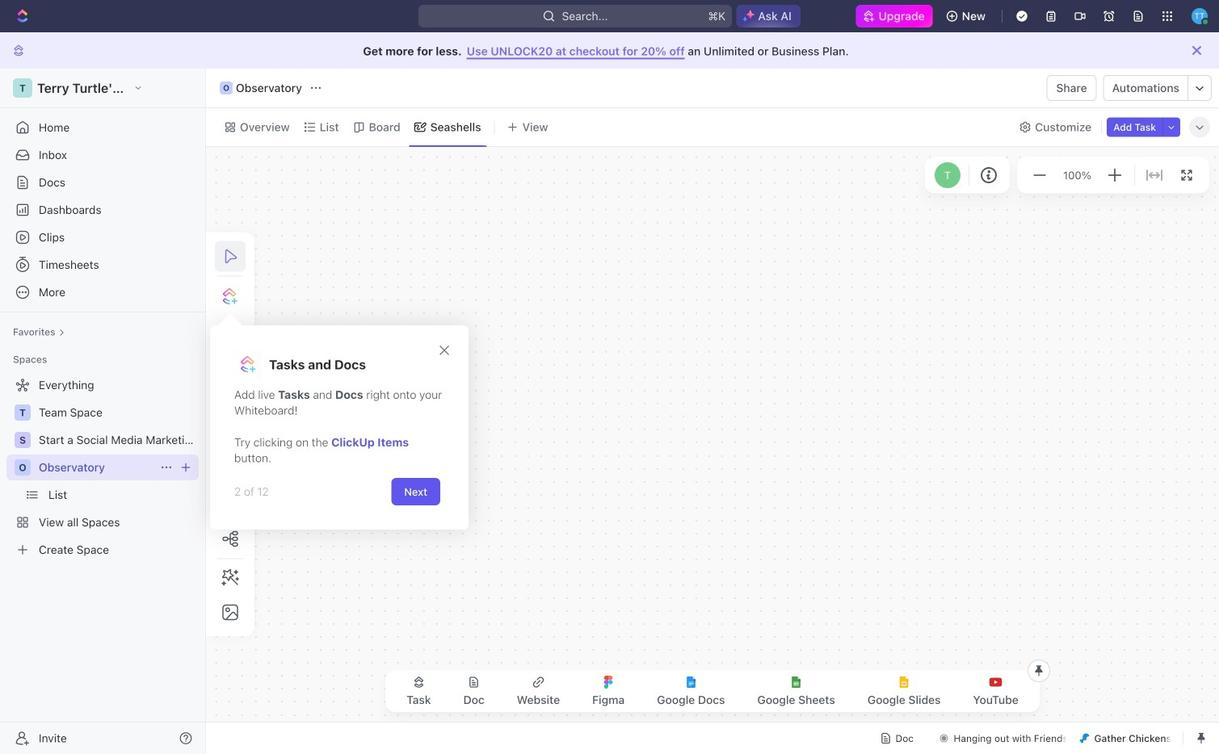 Task type: vqa. For each thing, say whether or not it's contained in the screenshot.
the left 'Observatory, ,' element
yes



Task type: describe. For each thing, give the bounding box(es) containing it.
drumstick bite image
[[1080, 734, 1090, 744]]

start a social media marketing agency, , element
[[15, 432, 31, 448]]



Task type: locate. For each thing, give the bounding box(es) containing it.
observatory, , element
[[220, 82, 233, 95], [15, 460, 31, 476]]

1 horizontal spatial observatory, , element
[[220, 82, 233, 95]]

tree
[[6, 372, 199, 563]]

tree inside "sidebar" navigation
[[6, 372, 199, 563]]

sidebar navigation
[[0, 69, 209, 755]]

terry turtle's workspace, , element
[[13, 78, 32, 98]]

0 horizontal spatial observatory, , element
[[15, 460, 31, 476]]

1 vertical spatial observatory, , element
[[15, 460, 31, 476]]

observatory, , element inside "sidebar" navigation
[[15, 460, 31, 476]]

dialog
[[210, 326, 469, 530]]

0 vertical spatial observatory, , element
[[220, 82, 233, 95]]

team space, , element
[[15, 405, 31, 421]]



